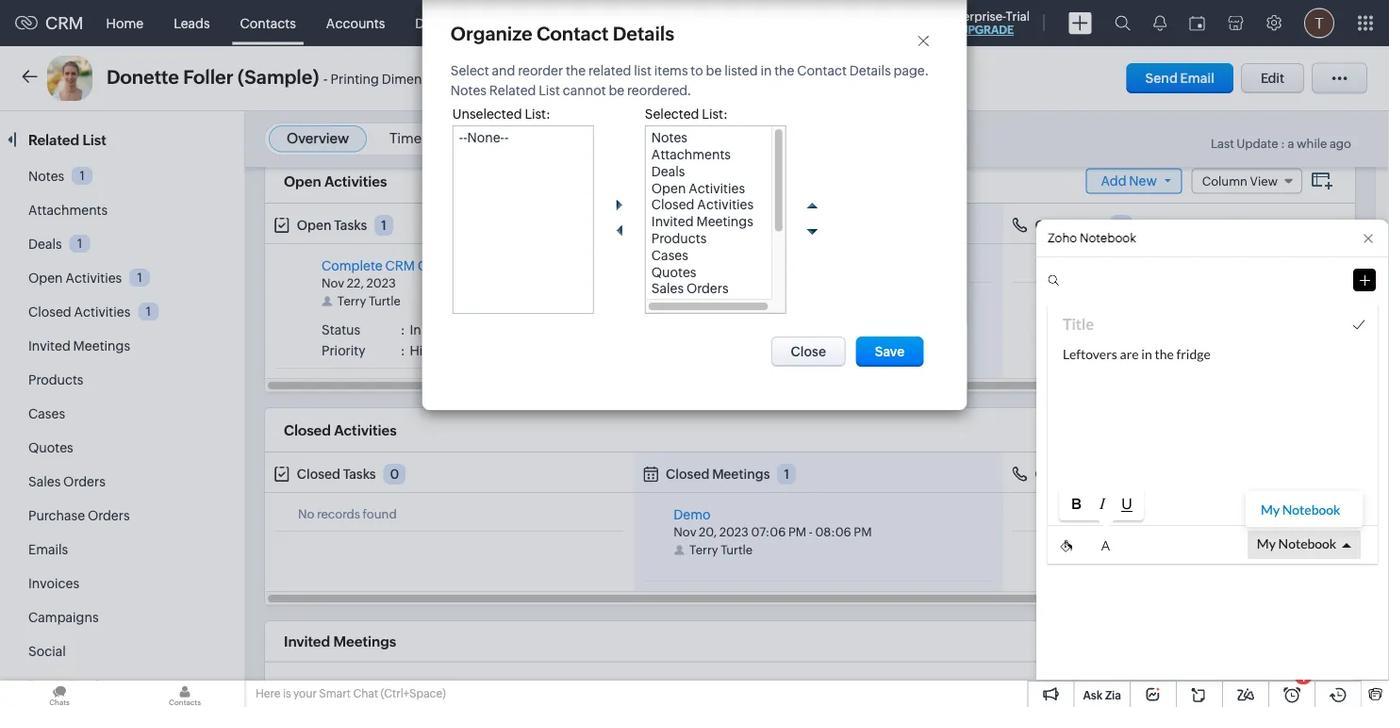Task type: describe. For each thing, give the bounding box(es) containing it.
1 vertical spatial deals link
[[28, 237, 62, 252]]

orders for sales orders
[[63, 474, 105, 490]]

open activities link
[[28, 271, 122, 286]]

closed activities link
[[28, 305, 131, 320]]

nov inside complete crm getting started steps nov 22, 2023
[[322, 277, 344, 291]]

0 horizontal spatial be
[[609, 83, 625, 98]]

quotes link
[[28, 441, 73, 456]]

calls for open meetings
[[1073, 218, 1103, 233]]

turtle for complete crm getting started steps
[[369, 295, 401, 309]]

invited meetings link
[[28, 339, 130, 354]]

add
[[1101, 174, 1127, 189]]

reorder
[[518, 63, 563, 78]]

0 for meetings
[[775, 218, 784, 233]]

smart
[[319, 688, 351, 700]]

related list
[[28, 132, 109, 148]]

(ctrl+space)
[[381, 688, 446, 700]]

tasks link
[[464, 0, 528, 46]]

services
[[690, 16, 742, 31]]

demo nov 20, 2023 07:06 pm - 08:06 pm
[[674, 508, 872, 540]]

1 horizontal spatial be
[[706, 63, 722, 78]]

trial
[[1006, 9, 1030, 23]]

meetings link
[[528, 0, 615, 46]]

- inside 'demo nov 20, 2023 07:06 pm - 08:06 pm'
[[809, 526, 813, 540]]

closed meetings
[[666, 467, 770, 483]]

0 vertical spatial invited meetings
[[28, 339, 130, 354]]

07:06
[[751, 526, 786, 540]]

zoho
[[1048, 231, 1077, 245]]

08:06
[[815, 526, 852, 540]]

invoices link
[[28, 576, 79, 591]]

nov inside 'demo nov 20, 2023 07:06 pm - 08:06 pm'
[[674, 526, 697, 540]]

open calls
[[1035, 218, 1103, 233]]

open right remove image
[[666, 218, 701, 233]]

0 vertical spatial deals link
[[400, 0, 464, 46]]

remove image
[[608, 220, 631, 242]]

activities up closed activities link
[[65, 271, 122, 286]]

terry for demo
[[690, 544, 718, 558]]

found for open meetings
[[738, 259, 773, 273]]

list: for unselected list:
[[525, 107, 551, 122]]

send email
[[1146, 71, 1215, 86]]

cannot
[[563, 83, 606, 98]]

2023 inside complete crm getting started steps nov 22, 2023
[[366, 277, 396, 291]]

timeline
[[390, 130, 446, 147]]

sales
[[28, 474, 61, 490]]

here
[[256, 688, 281, 700]]

list inside select and reorder the related list items to be listed in the contact details page. notes related list cannot be reordered.
[[539, 83, 560, 98]]

emails link
[[28, 542, 68, 557]]

enterprise-
[[944, 9, 1006, 23]]

1 vertical spatial notes
[[28, 169, 64, 184]]

donette foller (sample) - printing dimensions (sample)
[[107, 67, 511, 88]]

meetings up 'demo nov 20, 2023 07:06 pm - 08:06 pm' at bottom
[[712, 467, 770, 483]]

1 for notes
[[80, 169, 85, 183]]

0 vertical spatial contact
[[537, 23, 609, 44]]

1 for deals
[[77, 237, 82, 251]]

crm inside complete crm getting started steps nov 22, 2023
[[385, 259, 415, 274]]

overview link
[[287, 130, 349, 147]]

records for open calls
[[1079, 259, 1122, 273]]

calls for closed meetings
[[1081, 467, 1112, 483]]

unselected
[[453, 107, 522, 122]]

no records found for open meetings
[[674, 259, 773, 273]]

products link
[[28, 373, 83, 388]]

ask
[[1083, 689, 1103, 702]]

to
[[691, 63, 703, 78]]

meetings up chat
[[333, 634, 396, 651]]

activities up closed tasks at left
[[334, 422, 397, 439]]

home
[[106, 16, 144, 31]]

1 vertical spatial closed activities
[[284, 422, 397, 439]]

found for closed tasks
[[363, 508, 397, 522]]

terry turtle for demo
[[690, 544, 753, 558]]

no records found for closed tasks
[[298, 508, 397, 522]]

campaigns
[[28, 610, 99, 625]]

crm link
[[15, 13, 84, 33]]

closed tasks
[[297, 467, 376, 483]]

meetings down closed activities link
[[73, 339, 130, 354]]

leads link
[[159, 0, 225, 46]]

2023 inside 'demo nov 20, 2023 07:06 pm - 08:06 pm'
[[719, 526, 749, 540]]

send
[[1146, 71, 1178, 86]]

complete crm getting started steps nov 22, 2023
[[322, 259, 548, 291]]

overview
[[287, 130, 349, 147]]

1 up complete
[[381, 218, 387, 233]]

meetings left the move down image
[[703, 218, 761, 233]]

no records found for closed calls
[[1036, 508, 1135, 522]]

complete crm getting started steps link
[[322, 259, 548, 274]]

page.
[[894, 63, 929, 78]]

records for closed tasks
[[317, 508, 360, 522]]

in
[[410, 323, 421, 338]]

getting
[[418, 259, 464, 274]]

activities up invited meetings link
[[74, 305, 131, 320]]

0 vertical spatial invited
[[28, 339, 71, 354]]

here is your smart chat (ctrl+space)
[[256, 688, 446, 700]]

terry for complete crm getting started steps
[[337, 295, 366, 309]]

foller
[[183, 67, 234, 88]]

found for open calls
[[1125, 259, 1159, 273]]

1 vertical spatial invited meetings
[[284, 634, 396, 651]]

purchase
[[28, 508, 85, 524]]

leads
[[174, 16, 210, 31]]

your
[[293, 688, 317, 700]]

move up image
[[801, 194, 823, 217]]

1 pm from the left
[[789, 526, 807, 540]]

records for open meetings
[[693, 259, 736, 273]]

demo
[[674, 508, 711, 523]]

turtle for demo
[[721, 544, 753, 558]]

1 the from the left
[[566, 63, 586, 78]]

0 horizontal spatial details
[[613, 23, 675, 44]]

activities up open tasks
[[324, 173, 387, 190]]

0 horizontal spatial related
[[28, 132, 79, 148]]

0 horizontal spatial list
[[82, 132, 106, 148]]

emails
[[28, 542, 68, 557]]

social link
[[28, 644, 66, 659]]

selected list:
[[645, 107, 728, 122]]

0 horizontal spatial (sample)
[[238, 67, 319, 88]]

tasks for 0
[[343, 467, 376, 483]]

0 vertical spatial closed activities
[[28, 305, 131, 320]]

no for open meetings
[[674, 259, 690, 273]]

ask zia
[[1083, 689, 1122, 702]]

listed
[[725, 63, 758, 78]]

unselected list:
[[453, 107, 551, 122]]

attachments link
[[28, 203, 108, 218]]

zoho notebook
[[1048, 231, 1137, 245]]

last update : a while ago
[[1211, 137, 1352, 151]]

enterprise-trial upgrade
[[944, 9, 1030, 36]]

tasks inside tasks link
[[479, 16, 512, 31]]

0 horizontal spatial open activities
[[28, 271, 122, 286]]

0 for tasks
[[390, 467, 399, 483]]

invoices
[[28, 576, 79, 591]]

donette
[[107, 67, 179, 88]]

projects link
[[757, 0, 837, 46]]

details inside select and reorder the related list items to be listed in the contact details page. notes related list cannot be reordered.
[[850, 63, 891, 78]]

1 up 'demo nov 20, 2023 07:06 pm - 08:06 pm' at bottom
[[784, 467, 790, 483]]

in
[[761, 63, 772, 78]]

1 for open activities
[[137, 271, 142, 285]]



Task type: locate. For each thing, give the bounding box(es) containing it.
pm right 08:06
[[854, 526, 872, 540]]

nov down demo link
[[674, 526, 697, 540]]

1 vertical spatial orders
[[88, 508, 130, 524]]

notebook
[[1080, 231, 1137, 245]]

be down "related"
[[609, 83, 625, 98]]

20,
[[699, 526, 717, 540]]

1 vertical spatial tasks
[[334, 218, 367, 233]]

1 horizontal spatial contact
[[797, 63, 847, 78]]

list up attachments link
[[82, 132, 106, 148]]

turtle down 07:06
[[721, 544, 753, 558]]

0 horizontal spatial the
[[566, 63, 586, 78]]

: for : in progress
[[401, 323, 405, 338]]

terry turtle for complete crm getting started steps
[[337, 295, 401, 309]]

1 vertical spatial list
[[82, 132, 106, 148]]

list:
[[525, 107, 551, 122], [702, 107, 728, 122]]

items
[[654, 63, 688, 78]]

pm right 07:06
[[789, 526, 807, 540]]

no for closed calls
[[1036, 508, 1053, 522]]

1 horizontal spatial deals link
[[400, 0, 464, 46]]

contacts up the donette foller (sample) - printing dimensions (sample) on the left top of page
[[240, 16, 296, 31]]

1 vertical spatial nov
[[674, 526, 697, 540]]

purchase orders link
[[28, 508, 130, 524]]

details up list at the left of the page
[[613, 23, 675, 44]]

records
[[693, 259, 736, 273], [1079, 259, 1122, 273], [317, 508, 360, 522], [1055, 508, 1099, 522]]

notes inside select and reorder the related list items to be listed in the contact details page. notes related list cannot be reordered.
[[451, 83, 487, 98]]

: in progress
[[401, 323, 477, 338]]

1 vertical spatial invited
[[284, 634, 330, 651]]

contact up reorder
[[537, 23, 609, 44]]

0 vertical spatial -
[[323, 71, 328, 87]]

high
[[410, 344, 439, 359]]

closed activities up invited meetings link
[[28, 305, 131, 320]]

1 right closed activities link
[[146, 305, 151, 319]]

complete
[[322, 259, 383, 274]]

organize contact details
[[451, 23, 675, 44]]

reordered.
[[627, 83, 692, 98]]

-
[[323, 71, 328, 87], [809, 526, 813, 540]]

2 vertical spatial :
[[401, 344, 405, 359]]

1 vertical spatial terry turtle
[[690, 544, 753, 558]]

records down closed tasks at left
[[317, 508, 360, 522]]

2023 right 22,
[[366, 277, 396, 291]]

invited
[[28, 339, 71, 354], [284, 634, 330, 651]]

select and reorder the related list items to be listed in the contact details page. notes related list cannot be reordered.
[[451, 63, 929, 98]]

notes
[[451, 83, 487, 98], [28, 169, 64, 184]]

0 vertical spatial notes
[[451, 83, 487, 98]]

open up closed activities link
[[28, 271, 63, 286]]

and
[[492, 63, 515, 78]]

list down reorder
[[539, 83, 560, 98]]

0 vertical spatial crm
[[45, 13, 84, 33]]

0 down add at the right of the page
[[1117, 218, 1126, 233]]

(sample)
[[238, 67, 319, 88], [457, 72, 511, 87]]

no down zoho
[[1060, 259, 1076, 273]]

list: down select and reorder the related list items to be listed in the contact details page. notes related list cannot be reordered.
[[702, 107, 728, 122]]

related
[[589, 63, 631, 78]]

1 vertical spatial open activities
[[28, 271, 122, 286]]

selected
[[645, 107, 699, 122]]

notes link
[[28, 169, 64, 184]]

turtle down complete
[[369, 295, 401, 309]]

printing dimensions (sample) link
[[331, 71, 511, 87]]

1 horizontal spatial invited meetings
[[284, 634, 396, 651]]

contacts link
[[225, 0, 311, 46]]

reporting
[[28, 678, 90, 693]]

1 right notes link
[[80, 169, 85, 183]]

1 horizontal spatial nov
[[674, 526, 697, 540]]

social
[[28, 644, 66, 659]]

1 horizontal spatial turtle
[[721, 544, 753, 558]]

closed activities up closed tasks at left
[[284, 422, 397, 439]]

records down "closed calls"
[[1055, 508, 1099, 522]]

no for closed tasks
[[298, 508, 314, 522]]

2 horizontal spatial 0
[[1117, 218, 1126, 233]]

notes up attachments link
[[28, 169, 64, 184]]

0 horizontal spatial contact
[[537, 23, 609, 44]]

terry turtle down 22,
[[337, 295, 401, 309]]

0 vertical spatial details
[[613, 23, 675, 44]]

0 vertical spatial be
[[706, 63, 722, 78]]

organize
[[451, 23, 533, 44]]

1 up open activities "link"
[[77, 237, 82, 251]]

1 vertical spatial details
[[850, 63, 891, 78]]

1 horizontal spatial crm
[[385, 259, 415, 274]]

home link
[[91, 0, 159, 46]]

crm
[[45, 13, 84, 33], [385, 259, 415, 274]]

be
[[706, 63, 722, 78], [609, 83, 625, 98]]

new
[[1129, 174, 1157, 189]]

status
[[322, 323, 360, 338]]

crm left the home link
[[45, 13, 84, 33]]

pm
[[789, 526, 807, 540], [854, 526, 872, 540]]

contact down projects link at the top of the page
[[797, 63, 847, 78]]

accounts link
[[311, 0, 400, 46]]

2 vertical spatial calls
[[1081, 467, 1112, 483]]

steps
[[515, 259, 548, 274]]

sales orders link
[[28, 474, 105, 490]]

1 vertical spatial be
[[609, 83, 625, 98]]

2023 right 20,
[[719, 526, 749, 540]]

open activities up open tasks
[[284, 173, 387, 190]]

: left high
[[401, 344, 405, 359]]

zia
[[1105, 689, 1122, 702]]

meetings up reorder
[[543, 16, 600, 31]]

0 horizontal spatial 2023
[[366, 277, 396, 291]]

the right in
[[775, 63, 795, 78]]

no records found down closed tasks at left
[[298, 508, 397, 522]]

1 horizontal spatial invited
[[284, 634, 330, 651]]

products
[[28, 373, 83, 388]]

1 horizontal spatial 0
[[775, 218, 784, 233]]

list: down reorder
[[525, 107, 551, 122]]

records down open meetings
[[693, 259, 736, 273]]

1 vertical spatial crm
[[385, 259, 415, 274]]

1 vertical spatial turtle
[[721, 544, 753, 558]]

send email button
[[1127, 63, 1234, 93]]

0 horizontal spatial list:
[[525, 107, 551, 122]]

invited up products link
[[28, 339, 71, 354]]

no down open meetings
[[674, 259, 690, 273]]

quotes
[[28, 441, 73, 456]]

0 horizontal spatial invited
[[28, 339, 71, 354]]

dimensions
[[382, 72, 454, 87]]

- inside the donette foller (sample) - printing dimensions (sample)
[[323, 71, 328, 87]]

invited meetings up the smart
[[284, 634, 396, 651]]

0 horizontal spatial deals link
[[28, 237, 62, 252]]

0 horizontal spatial contacts
[[92, 678, 148, 693]]

details
[[613, 23, 675, 44], [850, 63, 891, 78]]

chats image
[[0, 681, 119, 707]]

the
[[566, 63, 586, 78], [775, 63, 795, 78]]

orders
[[63, 474, 105, 490], [88, 508, 130, 524]]

2 the from the left
[[775, 63, 795, 78]]

found for closed calls
[[1101, 508, 1135, 522]]

move down image
[[801, 220, 823, 242]]

0 vertical spatial 2023
[[366, 277, 396, 291]]

0 horizontal spatial deals
[[28, 237, 62, 252]]

- left 08:06
[[809, 526, 813, 540]]

no down closed tasks at left
[[298, 508, 314, 522]]

2 vertical spatial tasks
[[343, 467, 376, 483]]

projects
[[772, 16, 822, 31]]

deals
[[415, 16, 449, 31], [28, 237, 62, 252]]

0 vertical spatial deals
[[415, 16, 449, 31]]

nov left 22,
[[322, 277, 344, 291]]

0 vertical spatial related
[[489, 83, 536, 98]]

0 horizontal spatial closed activities
[[28, 305, 131, 320]]

None button
[[771, 337, 846, 367]]

open down overview
[[284, 173, 321, 190]]

records for closed calls
[[1055, 508, 1099, 522]]

cases
[[28, 407, 65, 422]]

1 horizontal spatial related
[[489, 83, 536, 98]]

0 horizontal spatial crm
[[45, 13, 84, 33]]

progress
[[424, 323, 477, 338]]

0 for calls
[[1117, 218, 1126, 233]]

(sample) inside the donette foller (sample) - printing dimensions (sample)
[[457, 72, 511, 87]]

campaigns link
[[28, 610, 99, 625]]

no records found down open meetings
[[674, 259, 773, 273]]

0 right closed tasks at left
[[390, 467, 399, 483]]

0 horizontal spatial notes
[[28, 169, 64, 184]]

None submit
[[856, 337, 924, 367]]

1 vertical spatial related
[[28, 132, 79, 148]]

closed
[[28, 305, 71, 320], [284, 422, 331, 439], [297, 467, 341, 483], [666, 467, 710, 483], [1035, 467, 1079, 483]]

2023
[[366, 277, 396, 291], [719, 526, 749, 540]]

orders right purchase
[[88, 508, 130, 524]]

0 vertical spatial contacts
[[240, 16, 296, 31]]

upgrade
[[960, 24, 1014, 36]]

1 horizontal spatial terry turtle
[[690, 544, 753, 558]]

- left printing
[[323, 71, 328, 87]]

found down open meetings
[[738, 259, 773, 273]]

no records found down notebook
[[1060, 259, 1159, 273]]

1 horizontal spatial details
[[850, 63, 891, 78]]

1 horizontal spatial (sample)
[[457, 72, 511, 87]]

1 horizontal spatial notes
[[451, 83, 487, 98]]

no records found down "closed calls"
[[1036, 508, 1135, 522]]

1 vertical spatial deals
[[28, 237, 62, 252]]

deals link
[[400, 0, 464, 46], [28, 237, 62, 252]]

0 vertical spatial tasks
[[479, 16, 512, 31]]

contact inside select and reorder the related list items to be listed in the contact details page. notes related list cannot be reordered.
[[797, 63, 847, 78]]

found down notebook
[[1125, 259, 1159, 273]]

0 vertical spatial open activities
[[284, 173, 387, 190]]

details left page.
[[850, 63, 891, 78]]

1 vertical spatial contact
[[797, 63, 847, 78]]

deals link up printing dimensions (sample) link
[[400, 0, 464, 46]]

invited meetings down closed activities link
[[28, 339, 130, 354]]

22,
[[347, 277, 364, 291]]

crm left getting
[[385, 259, 415, 274]]

found
[[738, 259, 773, 273], [1125, 259, 1159, 273], [363, 508, 397, 522], [1101, 508, 1135, 522]]

0 horizontal spatial invited meetings
[[28, 339, 130, 354]]

terry down 20,
[[690, 544, 718, 558]]

1 horizontal spatial pm
[[854, 526, 872, 540]]

0 horizontal spatial 0
[[390, 467, 399, 483]]

0 vertical spatial :
[[1281, 137, 1285, 151]]

0
[[775, 218, 784, 233], [1117, 218, 1126, 233], [390, 467, 399, 483]]

1 horizontal spatial open activities
[[284, 173, 387, 190]]

meetings
[[543, 16, 600, 31], [703, 218, 761, 233], [73, 339, 130, 354], [712, 467, 770, 483], [333, 634, 396, 651]]

email
[[1181, 71, 1215, 86]]

terry
[[337, 295, 366, 309], [690, 544, 718, 558]]

open activities up closed activities link
[[28, 271, 122, 286]]

0 vertical spatial calls
[[630, 16, 660, 31]]

open up complete
[[297, 218, 332, 233]]

no
[[674, 259, 690, 273], [1060, 259, 1076, 273], [298, 508, 314, 522], [1036, 508, 1053, 522]]

0 horizontal spatial turtle
[[369, 295, 401, 309]]

1 horizontal spatial list:
[[702, 107, 728, 122]]

deals down attachments link
[[28, 237, 62, 252]]

(sample) down contacts link
[[238, 67, 319, 88]]

1 vertical spatial 2023
[[719, 526, 749, 540]]

the up cannot
[[566, 63, 586, 78]]

1 horizontal spatial contacts
[[240, 16, 296, 31]]

notes down select
[[451, 83, 487, 98]]

0 horizontal spatial terry turtle
[[337, 295, 401, 309]]

no down "closed calls"
[[1036, 508, 1053, 522]]

related inside select and reorder the related list items to be listed in the contact details page. notes related list cannot be reordered.
[[489, 83, 536, 98]]

1 horizontal spatial the
[[775, 63, 795, 78]]

a
[[1288, 137, 1295, 151]]

purchase orders
[[28, 508, 130, 524]]

2 pm from the left
[[854, 526, 872, 540]]

found down closed tasks at left
[[363, 508, 397, 522]]

cases link
[[28, 407, 65, 422]]

open left notebook
[[1035, 218, 1070, 233]]

1 right open activities "link"
[[137, 271, 142, 285]]

0 vertical spatial terry turtle
[[337, 295, 401, 309]]

edit button
[[1241, 63, 1305, 93]]

reporting contacts
[[28, 678, 148, 693]]

0 vertical spatial list
[[539, 83, 560, 98]]

no for open calls
[[1060, 259, 1076, 273]]

0 vertical spatial terry
[[337, 295, 366, 309]]

no records found for open calls
[[1060, 259, 1159, 273]]

while
[[1297, 137, 1327, 151]]

1 vertical spatial calls
[[1073, 218, 1103, 233]]

0 horizontal spatial pm
[[789, 526, 807, 540]]

1 vertical spatial :
[[401, 323, 405, 338]]

: left a at the right top
[[1281, 137, 1285, 151]]

priority
[[322, 344, 366, 359]]

0 vertical spatial orders
[[63, 474, 105, 490]]

0 vertical spatial turtle
[[369, 295, 401, 309]]

: for : high
[[401, 344, 405, 359]]

related up notes link
[[28, 132, 79, 148]]

terry down 22,
[[337, 295, 366, 309]]

deals link down attachments link
[[28, 237, 62, 252]]

update
[[1237, 137, 1279, 151]]

: high
[[401, 344, 439, 359]]

contacts image
[[125, 681, 244, 707]]

terry turtle down 20,
[[690, 544, 753, 558]]

2 list: from the left
[[702, 107, 728, 122]]

1 horizontal spatial terry
[[690, 544, 718, 558]]

open meetings
[[666, 218, 761, 233]]

1 vertical spatial contacts
[[92, 678, 148, 693]]

: left 'in'
[[401, 323, 405, 338]]

0 left the move down image
[[775, 218, 784, 233]]

turtle
[[369, 295, 401, 309], [721, 544, 753, 558]]

reporting contacts link
[[28, 678, 148, 693]]

(sample) up unselected
[[457, 72, 511, 87]]

be right the to
[[706, 63, 722, 78]]

tasks for 1
[[334, 218, 367, 233]]

found down "closed calls"
[[1101, 508, 1135, 522]]

1 horizontal spatial deals
[[415, 16, 449, 31]]

0 horizontal spatial nov
[[322, 277, 344, 291]]

orders for purchase orders
[[88, 508, 130, 524]]

related down and at top left
[[489, 83, 536, 98]]

list: for selected list:
[[702, 107, 728, 122]]

open tasks
[[297, 218, 367, 233]]

edit
[[1261, 71, 1285, 86]]

records down notebook
[[1079, 259, 1122, 273]]

1 list: from the left
[[525, 107, 551, 122]]

1 horizontal spatial -
[[809, 526, 813, 540]]

1 vertical spatial terry
[[690, 544, 718, 558]]

nov
[[322, 277, 344, 291], [674, 526, 697, 540]]

invited up your
[[284, 634, 330, 651]]

contacts right reporting
[[92, 678, 148, 693]]

attachments
[[28, 203, 108, 218]]

deals up printing dimensions (sample) link
[[415, 16, 449, 31]]

0 horizontal spatial -
[[323, 71, 328, 87]]

add image
[[608, 194, 631, 217]]

0 vertical spatial nov
[[322, 277, 344, 291]]

1 horizontal spatial closed activities
[[284, 422, 397, 439]]

orders up "purchase orders" link
[[63, 474, 105, 490]]

1 horizontal spatial list
[[539, 83, 560, 98]]

chat
[[353, 688, 378, 700]]

closed activities
[[28, 305, 131, 320], [284, 422, 397, 439]]

1 vertical spatial -
[[809, 526, 813, 540]]

1 for closed activities
[[146, 305, 151, 319]]

1 horizontal spatial 2023
[[719, 526, 749, 540]]

add new
[[1101, 174, 1157, 189]]



Task type: vqa. For each thing, say whether or not it's contained in the screenshot.
Access within (Support Access allows you to grant temporary access to Zoho Support representative for troubleshooting.)
no



